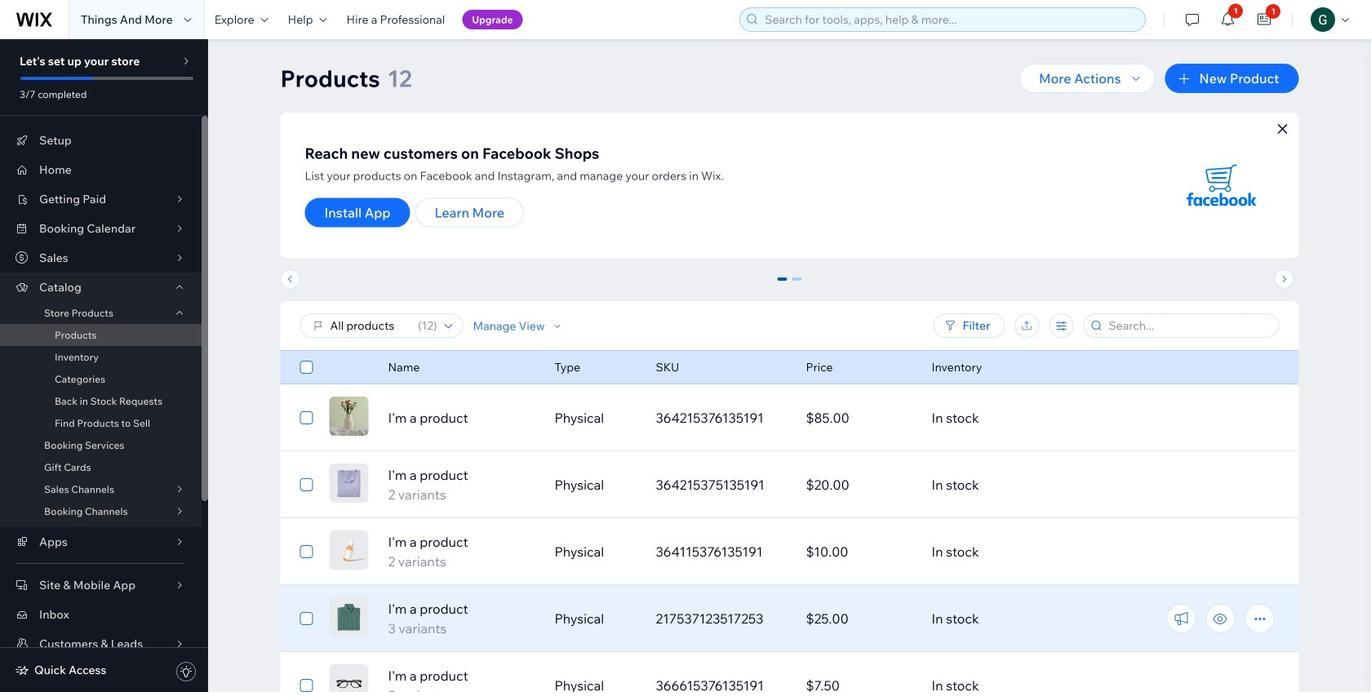 Task type: vqa. For each thing, say whether or not it's contained in the screenshot.
Search for tools, apps, help & more... field
yes



Task type: describe. For each thing, give the bounding box(es) containing it.
reach new customers on facebook shops image
[[1169, 132, 1275, 238]]

sidebar element
[[0, 39, 208, 692]]



Task type: locate. For each thing, give the bounding box(es) containing it.
None checkbox
[[300, 358, 313, 377], [300, 408, 313, 428], [300, 475, 313, 495], [300, 542, 313, 562], [300, 609, 313, 629], [300, 358, 313, 377], [300, 408, 313, 428], [300, 475, 313, 495], [300, 542, 313, 562], [300, 609, 313, 629]]

Search... field
[[1104, 314, 1274, 337]]

Unsaved view field
[[325, 314, 413, 337]]

Search for tools, apps, help & more... field
[[760, 8, 1141, 31]]

None checkbox
[[300, 676, 313, 692]]



